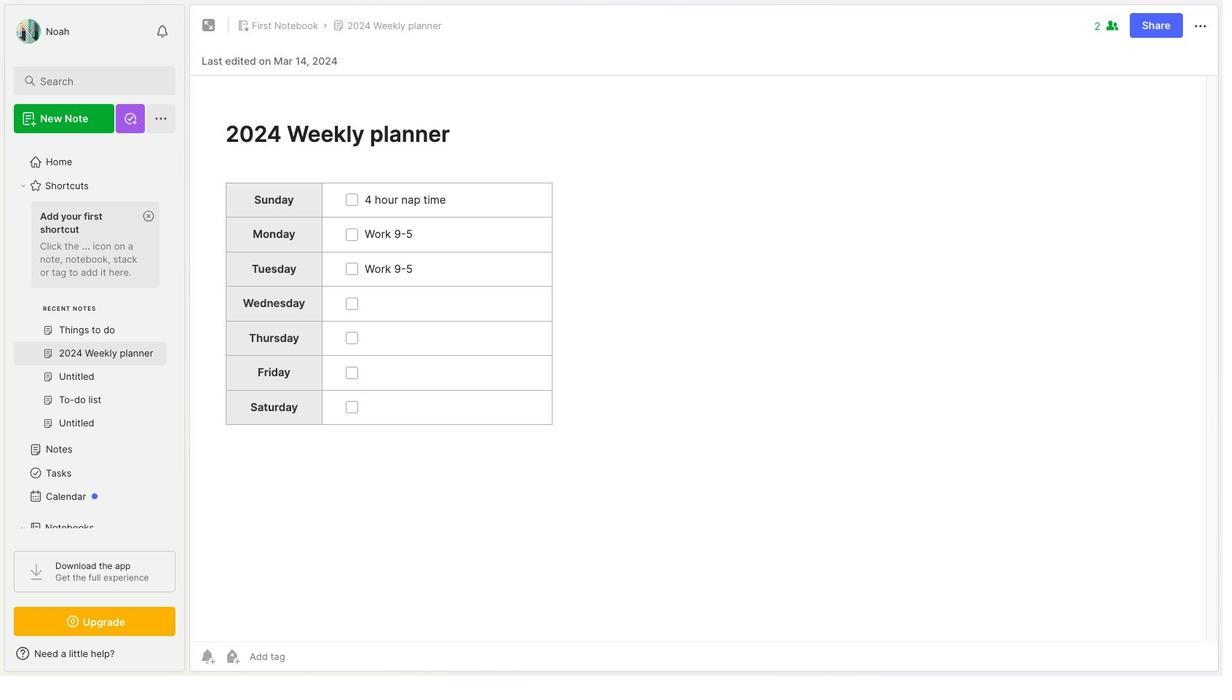 Task type: describe. For each thing, give the bounding box(es) containing it.
Search text field
[[40, 74, 162, 88]]

expand notebooks image
[[19, 525, 28, 533]]

main element
[[0, 0, 189, 677]]

More actions field
[[1193, 16, 1210, 35]]

Note Editor text field
[[190, 75, 1219, 642]]

click to collapse image
[[184, 650, 195, 667]]

group inside tree
[[14, 197, 167, 444]]

note window element
[[189, 4, 1220, 676]]

WHAT'S NEW field
[[5, 643, 184, 666]]



Task type: locate. For each thing, give the bounding box(es) containing it.
add tag image
[[224, 648, 241, 666]]

Add tag field
[[248, 651, 358, 664]]

Account field
[[14, 17, 70, 46]]

none search field inside main element
[[40, 72, 162, 90]]

group
[[14, 197, 167, 444]]

add a reminder image
[[199, 648, 216, 666]]

tree inside main element
[[5, 142, 184, 666]]

more actions image
[[1193, 17, 1210, 35]]

tree
[[5, 142, 184, 666]]

None search field
[[40, 72, 162, 90]]

expand note image
[[200, 17, 218, 34]]



Task type: vqa. For each thing, say whether or not it's contained in the screenshot.
first the dropdown list "Menu" from the bottom
no



